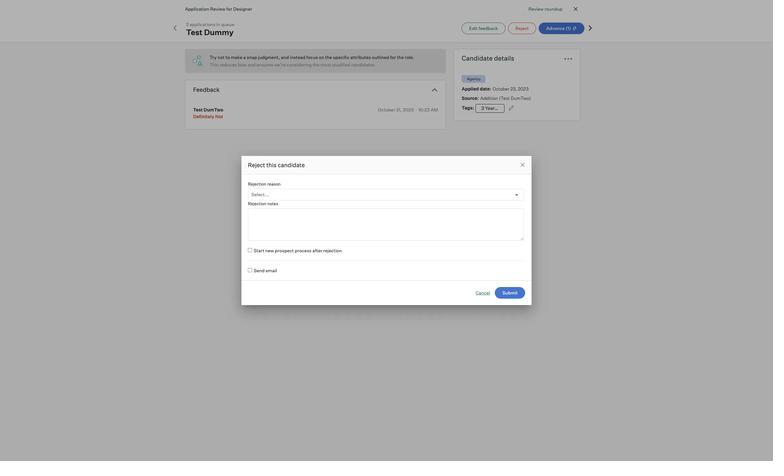 Task type: vqa. For each thing, say whether or not it's contained in the screenshot.
Rejection reason's Rejection
yes



Task type: describe. For each thing, give the bounding box(es) containing it.
edit feedback button
[[462, 22, 506, 34]]

we're
[[275, 62, 286, 67]]

rejection notes
[[248, 201, 279, 206]]

moving to this stage may trigger an action. element
[[571, 26, 578, 31]]

10:22 am
[[419, 107, 438, 113]]

a
[[244, 55, 246, 60]]

select...
[[252, 192, 269, 197]]

not
[[215, 114, 223, 119]]

agency
[[467, 76, 481, 81]]

review roundup link
[[529, 5, 563, 12]]

am
[[431, 107, 438, 113]]

tags:
[[462, 105, 474, 111]]

test inside 'test dumtwo definitely not'
[[193, 107, 203, 113]]

applications
[[190, 21, 216, 27]]

snap
[[247, 55, 257, 60]]

candidate details
[[462, 54, 515, 62]]

role.
[[405, 55, 415, 60]]

edit feedback
[[469, 25, 498, 31]]

submit button
[[495, 287, 526, 299]]

addition
[[481, 95, 498, 101]]

rejection
[[324, 248, 342, 254]]

test inside 2 applications in queue test dummy
[[186, 27, 203, 37]]

make
[[231, 55, 243, 60]]

attributes
[[351, 55, 371, 60]]

notes
[[268, 201, 279, 206]]

next image
[[588, 25, 594, 31]]

candidate actions element
[[565, 53, 573, 64]]

process
[[295, 248, 312, 254]]

ensures
[[257, 62, 274, 67]]

send
[[254, 268, 265, 274]]

dumtwo)
[[511, 95, 531, 101]]

focus
[[307, 55, 318, 60]]

review roundup
[[529, 6, 563, 12]]

source: addition (test dumtwo)
[[462, 95, 531, 101]]

Start new prospect process after rejection checkbox
[[248, 248, 252, 253]]

edit
[[469, 25, 478, 31]]

(test
[[499, 95, 510, 101]]

not
[[218, 55, 225, 60]]

dumtwo
[[204, 107, 223, 113]]

candidate
[[278, 162, 305, 169]]

none text field inside reject this candidate dialog
[[248, 209, 524, 241]]

rejection reason
[[248, 182, 281, 187]]

close image
[[572, 5, 580, 13]]

source:
[[462, 95, 479, 101]]

start new prospect process after rejection
[[254, 248, 342, 254]]

reason
[[268, 182, 281, 187]]

designer
[[233, 6, 252, 12]]

definitely
[[193, 114, 214, 119]]

test dumtwo definitely not
[[193, 107, 223, 119]]

roundup
[[545, 6, 563, 12]]

1 review from the left
[[529, 6, 544, 12]]

rejection for rejection notes
[[248, 201, 267, 206]]

considering
[[287, 62, 312, 67]]

rejection for rejection reason
[[248, 182, 267, 187]]

feedback
[[193, 86, 220, 93]]

start
[[254, 248, 265, 254]]

application review for designer
[[185, 6, 252, 12]]

cancel
[[476, 290, 491, 296]]

outlined
[[372, 55, 390, 60]]

moving to this stage may trigger an action. image
[[573, 26, 578, 31]]

2 applications in queue test dummy
[[186, 21, 235, 37]]

0 vertical spatial 2023
[[518, 86, 529, 91]]

try not to make a snap judgment, and instead focus on the specific attributes outlined for the role. this reduces bias and ensures we're considering the most qualified candidates.
[[210, 55, 415, 67]]

reject this candidate
[[248, 162, 305, 169]]

reject for reject this candidate
[[248, 162, 265, 169]]

0 vertical spatial and
[[281, 55, 289, 60]]

most
[[321, 62, 331, 67]]



Task type: locate. For each thing, give the bounding box(es) containing it.
0 vertical spatial for
[[227, 6, 232, 12]]

cancel link
[[476, 290, 491, 296]]

judgment,
[[258, 55, 280, 60]]

reject this candidate dialog
[[242, 156, 532, 306]]

1 vertical spatial 2023
[[403, 107, 414, 113]]

1 horizontal spatial and
[[281, 55, 289, 60]]

for right outlined
[[391, 55, 396, 60]]

0 vertical spatial october
[[493, 86, 510, 91]]

Send email checkbox
[[248, 268, 252, 273]]

None text field
[[248, 209, 524, 241]]

test up the definitely at left top
[[193, 107, 203, 113]]

candidate actions image
[[565, 58, 573, 60]]

on
[[319, 55, 324, 60]]

details
[[495, 54, 515, 62]]

2023 right '31,'
[[403, 107, 414, 113]]

reject button
[[508, 22, 537, 34]]

1 horizontal spatial october
[[493, 86, 510, 91]]

test
[[186, 27, 203, 37], [193, 107, 203, 113]]

the right on in the top left of the page
[[325, 55, 332, 60]]

0 horizontal spatial 2023
[[403, 107, 414, 113]]

23,
[[511, 86, 517, 91]]

this
[[210, 62, 219, 67]]

1 vertical spatial rejection
[[248, 201, 267, 206]]

reduces
[[220, 62, 237, 67]]

the down focus
[[313, 62, 320, 67]]

2
[[186, 21, 189, 27]]

previous element
[[172, 25, 178, 32]]

2023
[[518, 86, 529, 91], [403, 107, 414, 113]]

1 vertical spatial for
[[391, 55, 396, 60]]

10:22
[[419, 107, 430, 113]]

add a candidate tag image
[[509, 105, 514, 111]]

advance
[[547, 25, 565, 31]]

0 vertical spatial test
[[186, 27, 203, 37]]

submit
[[503, 290, 518, 296]]

1 vertical spatial october
[[378, 107, 395, 113]]

reject down review roundup link
[[516, 25, 529, 31]]

1 horizontal spatial for
[[391, 55, 396, 60]]

and down snap
[[248, 62, 256, 67]]

0 vertical spatial reject
[[516, 25, 529, 31]]

2 rejection from the top
[[248, 201, 267, 206]]

1 horizontal spatial review
[[529, 6, 544, 12]]

review up in
[[210, 6, 226, 12]]

send email
[[254, 268, 277, 274]]

for left designer
[[227, 6, 232, 12]]

october up (test
[[493, 86, 510, 91]]

bias
[[238, 62, 247, 67]]

and up we're
[[281, 55, 289, 60]]

the left "role."
[[397, 55, 404, 60]]

1 vertical spatial and
[[248, 62, 256, 67]]

prospect
[[275, 248, 294, 254]]

this
[[267, 162, 277, 169]]

feedback
[[479, 25, 498, 31]]

specific
[[333, 55, 350, 60]]

1 vertical spatial test
[[193, 107, 203, 113]]

0 horizontal spatial for
[[227, 6, 232, 12]]

0 horizontal spatial october
[[378, 107, 395, 113]]

candidates.
[[352, 62, 376, 67]]

the
[[325, 55, 332, 60], [397, 55, 404, 60], [313, 62, 320, 67]]

test dummy link
[[186, 27, 237, 37]]

date:
[[480, 86, 491, 91]]

and
[[281, 55, 289, 60], [248, 62, 256, 67]]

review left roundup
[[529, 6, 544, 12]]

test down 2
[[186, 27, 203, 37]]

reject for reject
[[516, 25, 529, 31]]

email
[[266, 268, 277, 274]]

review
[[529, 6, 544, 12], [210, 6, 226, 12]]

reject inside button
[[516, 25, 529, 31]]

for
[[227, 6, 232, 12], [391, 55, 396, 60]]

qualified
[[332, 62, 351, 67]]

after
[[313, 248, 323, 254]]

october 31, 2023
[[378, 107, 414, 113]]

new
[[266, 248, 274, 254]]

0 horizontal spatial review
[[210, 6, 226, 12]]

instead
[[290, 55, 306, 60]]

2023 right 23,
[[518, 86, 529, 91]]

october
[[493, 86, 510, 91], [378, 107, 395, 113]]

to
[[226, 55, 230, 60]]

1 horizontal spatial the
[[325, 55, 332, 60]]

next element
[[588, 25, 594, 32]]

1 horizontal spatial reject
[[516, 25, 529, 31]]

rejection down select...
[[248, 201, 267, 206]]

candidate
[[462, 54, 493, 62]]

applied date: october 23, 2023
[[462, 86, 529, 91]]

reject
[[516, 25, 529, 31], [248, 162, 265, 169]]

rejection
[[248, 182, 267, 187], [248, 201, 267, 206]]

(1)
[[566, 25, 571, 31]]

applied
[[462, 86, 479, 91]]

0 horizontal spatial reject
[[248, 162, 265, 169]]

0 horizontal spatial and
[[248, 62, 256, 67]]

reject left this
[[248, 162, 265, 169]]

rejection up select...
[[248, 182, 267, 187]]

advance (1)
[[547, 25, 571, 31]]

1 rejection from the top
[[248, 182, 267, 187]]

reject inside dialog
[[248, 162, 265, 169]]

in
[[217, 21, 220, 27]]

october left '31,'
[[378, 107, 395, 113]]

2 horizontal spatial the
[[397, 55, 404, 60]]

try
[[210, 55, 217, 60]]

dummy
[[204, 27, 234, 37]]

for inside try not to make a snap judgment, and instead focus on the specific attributes outlined for the role. this reduces bias and ensures we're considering the most qualified candidates.
[[391, 55, 396, 60]]

1 horizontal spatial 2023
[[518, 86, 529, 91]]

0 horizontal spatial the
[[313, 62, 320, 67]]

0 vertical spatial rejection
[[248, 182, 267, 187]]

2 review from the left
[[210, 6, 226, 12]]

application
[[185, 6, 209, 12]]

31,
[[396, 107, 402, 113]]

queue
[[221, 21, 235, 27]]

1 vertical spatial reject
[[248, 162, 265, 169]]



